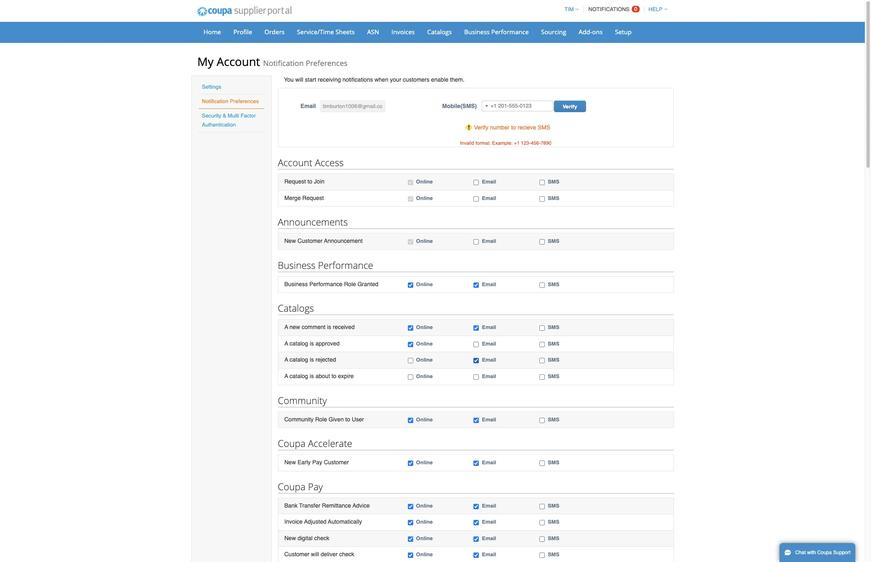 Task type: locate. For each thing, give the bounding box(es) containing it.
1 horizontal spatial business performance
[[464, 28, 529, 36]]

3 catalog from the top
[[290, 373, 308, 380]]

multi
[[228, 113, 239, 119]]

coupa supplier portal image
[[191, 1, 298, 22]]

role left given
[[315, 416, 327, 423]]

4 online from the top
[[416, 281, 433, 287]]

catalog
[[290, 340, 308, 347], [290, 357, 308, 363], [290, 373, 308, 380]]

them.
[[450, 76, 465, 83]]

coupa for coupa pay
[[278, 480, 306, 493]]

coupa up bank
[[278, 480, 306, 493]]

catalogs right invoices link
[[427, 28, 452, 36]]

account down profile
[[217, 54, 260, 69]]

pay up transfer
[[308, 480, 323, 493]]

advice
[[353, 502, 370, 509]]

email for request to join
[[482, 179, 496, 185]]

a down a catalog is approved
[[284, 357, 288, 363]]

None text field
[[321, 101, 385, 112]]

is left about
[[310, 373, 314, 380]]

Telephone country code field
[[483, 101, 491, 111]]

1 horizontal spatial account
[[278, 156, 313, 169]]

0 vertical spatial preferences
[[306, 58, 348, 68]]

1 horizontal spatial check
[[339, 551, 354, 558]]

11 online from the top
[[416, 503, 433, 509]]

online for invoice adjusted automatically
[[416, 519, 433, 525]]

sheets
[[336, 28, 355, 36]]

enable
[[431, 76, 449, 83]]

new customer announcement
[[284, 238, 363, 244]]

0 vertical spatial performance
[[491, 28, 529, 36]]

a up a catalog is rejected on the left of page
[[284, 340, 288, 347]]

1 vertical spatial community
[[284, 416, 314, 423]]

3 a from the top
[[284, 357, 288, 363]]

12 online from the top
[[416, 519, 433, 525]]

request down "join"
[[302, 195, 324, 201]]

new left early
[[284, 459, 296, 466]]

email for a catalog is rejected
[[482, 357, 496, 363]]

online for new early pay customer
[[416, 460, 433, 466]]

0 vertical spatial notification
[[263, 58, 304, 68]]

1 a from the top
[[284, 324, 288, 331]]

verify
[[563, 104, 577, 110], [474, 124, 489, 131]]

customers
[[403, 76, 430, 83]]

approved
[[316, 340, 340, 347]]

1 vertical spatial new
[[284, 459, 296, 466]]

sms for invoice adjusted automatically
[[548, 519, 560, 525]]

0 horizontal spatial business performance
[[278, 259, 373, 272]]

user
[[352, 416, 364, 423]]

1 horizontal spatial notification
[[263, 58, 304, 68]]

navigation containing notifications 0
[[561, 1, 668, 17]]

receiving
[[318, 76, 341, 83]]

performance
[[491, 28, 529, 36], [318, 259, 373, 272], [310, 281, 343, 287]]

7 online from the top
[[416, 357, 433, 363]]

1 horizontal spatial will
[[311, 551, 319, 558]]

0 vertical spatial coupa
[[278, 437, 306, 450]]

1 horizontal spatial preferences
[[306, 58, 348, 68]]

is for approved
[[310, 340, 314, 347]]

pay right early
[[312, 459, 322, 466]]

pay
[[312, 459, 322, 466], [308, 480, 323, 493]]

add-
[[579, 28, 592, 36]]

0 vertical spatial community
[[278, 394, 327, 407]]

2 catalog from the top
[[290, 357, 308, 363]]

community up coupa accelerate
[[284, 416, 314, 423]]

authentication
[[202, 122, 236, 128]]

community up community role given to user
[[278, 394, 327, 407]]

granted
[[358, 281, 379, 287]]

catalog down a catalog is approved
[[290, 357, 308, 363]]

security & multi factor authentication
[[202, 113, 256, 128]]

early
[[298, 459, 311, 466]]

0 vertical spatial new
[[284, 238, 296, 244]]

1 vertical spatial coupa
[[278, 480, 306, 493]]

new
[[290, 324, 300, 331]]

customer down announcements
[[298, 238, 323, 244]]

service/time sheets
[[297, 28, 355, 36]]

new for new early pay customer
[[284, 459, 296, 466]]

example:
[[492, 140, 513, 146]]

online for a catalog is about to expire
[[416, 373, 433, 380]]

0 vertical spatial verify
[[563, 104, 577, 110]]

online for merge request
[[416, 195, 433, 201]]

3 online from the top
[[416, 238, 433, 244]]

new
[[284, 238, 296, 244], [284, 459, 296, 466], [284, 535, 296, 542]]

1 horizontal spatial catalogs
[[427, 28, 452, 36]]

online
[[416, 179, 433, 185], [416, 195, 433, 201], [416, 238, 433, 244], [416, 281, 433, 287], [416, 324, 433, 331], [416, 341, 433, 347], [416, 357, 433, 363], [416, 373, 433, 380], [416, 417, 433, 423], [416, 460, 433, 466], [416, 503, 433, 509], [416, 519, 433, 525], [416, 535, 433, 542], [416, 552, 433, 558]]

email for community role given to user
[[482, 417, 496, 423]]

account up request to join
[[278, 156, 313, 169]]

invoices
[[392, 28, 415, 36]]

email for bank transfer remittance advice
[[482, 503, 496, 509]]

business performance
[[464, 28, 529, 36], [278, 259, 373, 272]]

2 vertical spatial new
[[284, 535, 296, 542]]

email for a catalog is approved
[[482, 341, 496, 347]]

notification down settings link
[[202, 98, 229, 104]]

asn link
[[362, 26, 385, 38]]

new early pay customer
[[284, 459, 349, 466]]

sms for a new comment is received
[[548, 324, 560, 331]]

6 online from the top
[[416, 341, 433, 347]]

10 online from the top
[[416, 460, 433, 466]]

1 vertical spatial catalog
[[290, 357, 308, 363]]

invalid format. example: +1 123-456-7890
[[460, 140, 552, 146]]

2 new from the top
[[284, 459, 296, 466]]

email for new customer announcement
[[482, 238, 496, 244]]

None checkbox
[[474, 180, 479, 185], [540, 180, 545, 185], [474, 196, 479, 202], [540, 196, 545, 202], [474, 239, 479, 245], [474, 283, 479, 288], [540, 283, 545, 288], [408, 326, 413, 331], [474, 326, 479, 331], [540, 326, 545, 331], [408, 342, 413, 347], [540, 342, 545, 347], [408, 358, 413, 364], [474, 358, 479, 364], [540, 358, 545, 364], [408, 375, 413, 380], [474, 375, 479, 380], [540, 375, 545, 380], [408, 418, 413, 423], [540, 461, 545, 466], [474, 504, 479, 509], [540, 504, 545, 509], [408, 520, 413, 526], [474, 520, 479, 526], [408, 537, 413, 542], [408, 553, 413, 558], [474, 553, 479, 558], [540, 553, 545, 558], [474, 180, 479, 185], [540, 180, 545, 185], [474, 196, 479, 202], [540, 196, 545, 202], [474, 239, 479, 245], [474, 283, 479, 288], [540, 283, 545, 288], [408, 326, 413, 331], [474, 326, 479, 331], [540, 326, 545, 331], [408, 342, 413, 347], [540, 342, 545, 347], [408, 358, 413, 364], [474, 358, 479, 364], [540, 358, 545, 364], [408, 375, 413, 380], [474, 375, 479, 380], [540, 375, 545, 380], [408, 418, 413, 423], [540, 461, 545, 466], [474, 504, 479, 509], [540, 504, 545, 509], [408, 520, 413, 526], [474, 520, 479, 526], [408, 537, 413, 542], [408, 553, 413, 558], [474, 553, 479, 558], [540, 553, 545, 558]]

new for new digital check
[[284, 535, 296, 542]]

sms for customer will deliver check
[[548, 552, 560, 558]]

coupa right with
[[818, 550, 832, 556]]

notifications
[[589, 6, 630, 12]]

account access
[[278, 156, 344, 169]]

0 horizontal spatial check
[[314, 535, 329, 542]]

2 vertical spatial business
[[284, 281, 308, 287]]

remittance
[[322, 502, 351, 509]]

new down announcements
[[284, 238, 296, 244]]

account
[[217, 54, 260, 69], [278, 156, 313, 169]]

1 vertical spatial notification
[[202, 98, 229, 104]]

will left deliver
[[311, 551, 319, 558]]

13 online from the top
[[416, 535, 433, 542]]

customer down the accelerate
[[324, 459, 349, 466]]

help
[[649, 6, 663, 12]]

telephone country code image
[[486, 105, 488, 107]]

a down a catalog is rejected on the left of page
[[284, 373, 288, 380]]

will
[[295, 76, 303, 83], [311, 551, 319, 558]]

community
[[278, 394, 327, 407], [284, 416, 314, 423]]

sms for business performance role granted
[[548, 281, 560, 287]]

catalog for a catalog is approved
[[290, 340, 308, 347]]

0 vertical spatial check
[[314, 535, 329, 542]]

setup
[[615, 28, 632, 36]]

navigation
[[561, 1, 668, 17]]

1 vertical spatial catalogs
[[278, 302, 314, 315]]

role left granted
[[344, 281, 356, 287]]

1 vertical spatial will
[[311, 551, 319, 558]]

my
[[197, 54, 214, 69]]

1 vertical spatial performance
[[318, 259, 373, 272]]

check down invoice adjusted automatically
[[314, 535, 329, 542]]

1 vertical spatial pay
[[308, 480, 323, 493]]

new left the digital
[[284, 535, 296, 542]]

0
[[634, 6, 637, 12]]

catalog down a catalog is rejected on the left of page
[[290, 373, 308, 380]]

preferences up factor at the top left of the page
[[230, 98, 259, 104]]

security & multi factor authentication link
[[202, 113, 256, 128]]

check
[[314, 535, 329, 542], [339, 551, 354, 558]]

9 online from the top
[[416, 417, 433, 423]]

456-
[[531, 140, 541, 146]]

check right deliver
[[339, 551, 354, 558]]

mobile(sms)
[[442, 103, 477, 109]]

2 online from the top
[[416, 195, 433, 201]]

will right you
[[295, 76, 303, 83]]

0 horizontal spatial verify
[[474, 124, 489, 131]]

catalog down new
[[290, 340, 308, 347]]

5 online from the top
[[416, 324, 433, 331]]

coupa up early
[[278, 437, 306, 450]]

a left new
[[284, 324, 288, 331]]

factor
[[241, 113, 256, 119]]

request to join
[[284, 178, 325, 185]]

a for a catalog is rejected
[[284, 357, 288, 363]]

notification up you
[[263, 58, 304, 68]]

123-
[[521, 140, 531, 146]]

online for a catalog is approved
[[416, 341, 433, 347]]

your
[[390, 76, 401, 83]]

customer down the digital
[[284, 551, 310, 558]]

2 vertical spatial coupa
[[818, 550, 832, 556]]

1 catalog from the top
[[290, 340, 308, 347]]

with
[[807, 550, 816, 556]]

deliver
[[321, 551, 338, 558]]

transfer
[[299, 502, 320, 509]]

automatically
[[328, 519, 362, 525]]

None checkbox
[[408, 180, 413, 185], [408, 196, 413, 202], [408, 239, 413, 245], [540, 239, 545, 245], [408, 283, 413, 288], [474, 342, 479, 347], [474, 418, 479, 423], [540, 418, 545, 423], [408, 461, 413, 466], [474, 461, 479, 466], [408, 504, 413, 509], [540, 520, 545, 526], [474, 537, 479, 542], [540, 537, 545, 542], [408, 180, 413, 185], [408, 196, 413, 202], [408, 239, 413, 245], [540, 239, 545, 245], [408, 283, 413, 288], [474, 342, 479, 347], [474, 418, 479, 423], [540, 418, 545, 423], [408, 461, 413, 466], [474, 461, 479, 466], [408, 504, 413, 509], [540, 520, 545, 526], [474, 537, 479, 542], [540, 537, 545, 542]]

3 new from the top
[[284, 535, 296, 542]]

request up "merge"
[[284, 178, 306, 185]]

1 vertical spatial role
[[315, 416, 327, 423]]

you
[[284, 76, 294, 83]]

settings link
[[202, 84, 221, 90]]

is
[[327, 324, 331, 331], [310, 340, 314, 347], [310, 357, 314, 363], [310, 373, 314, 380]]

new digital check
[[284, 535, 329, 542]]

8 online from the top
[[416, 373, 433, 380]]

catalogs up new
[[278, 302, 314, 315]]

4 a from the top
[[284, 373, 288, 380]]

to right about
[[332, 373, 337, 380]]

business performance inside business performance link
[[464, 28, 529, 36]]

home
[[204, 28, 221, 36]]

1 vertical spatial check
[[339, 551, 354, 558]]

service/time sheets link
[[292, 26, 360, 38]]

1 vertical spatial verify
[[474, 124, 489, 131]]

0 vertical spatial will
[[295, 76, 303, 83]]

add-ons link
[[574, 26, 608, 38]]

0 horizontal spatial preferences
[[230, 98, 259, 104]]

1 online from the top
[[416, 179, 433, 185]]

is left approved at the bottom left of the page
[[310, 340, 314, 347]]

0 vertical spatial catalog
[[290, 340, 308, 347]]

0 horizontal spatial notification
[[202, 98, 229, 104]]

sms for a catalog is approved
[[548, 341, 560, 347]]

community for community role given to user
[[284, 416, 314, 423]]

a for a new comment is received
[[284, 324, 288, 331]]

verify for verify
[[563, 104, 577, 110]]

sms for community role given to user
[[548, 417, 560, 423]]

coupa for coupa accelerate
[[278, 437, 306, 450]]

notification
[[263, 58, 304, 68], [202, 98, 229, 104]]

catalog for a catalog is rejected
[[290, 357, 308, 363]]

email for a new comment is received
[[482, 324, 496, 331]]

is left rejected
[[310, 357, 314, 363]]

0 horizontal spatial will
[[295, 76, 303, 83]]

format.
[[476, 140, 491, 146]]

0 vertical spatial role
[[344, 281, 356, 287]]

0 vertical spatial business performance
[[464, 28, 529, 36]]

1 new from the top
[[284, 238, 296, 244]]

verify for verify number to recieve sms
[[474, 124, 489, 131]]

0 horizontal spatial account
[[217, 54, 260, 69]]

1 horizontal spatial verify
[[563, 104, 577, 110]]

14 online from the top
[[416, 552, 433, 558]]

verify inside button
[[563, 104, 577, 110]]

email for a catalog is about to expire
[[482, 373, 496, 380]]

invoices link
[[386, 26, 420, 38]]

+1
[[514, 140, 520, 146]]

tim
[[565, 6, 574, 12]]

preferences up receiving
[[306, 58, 348, 68]]

2 a from the top
[[284, 340, 288, 347]]

customer
[[298, 238, 323, 244], [324, 459, 349, 466], [284, 551, 310, 558]]

2 vertical spatial catalog
[[290, 373, 308, 380]]

email for merge request
[[482, 195, 496, 201]]



Task type: describe. For each thing, give the bounding box(es) containing it.
received
[[333, 324, 355, 331]]

will for you
[[295, 76, 303, 83]]

email for new digital check
[[482, 535, 496, 542]]

join
[[314, 178, 325, 185]]

security
[[202, 113, 221, 119]]

settings
[[202, 84, 221, 90]]

verify button
[[554, 101, 586, 112]]

customer will deliver check
[[284, 551, 354, 558]]

you will start receiving notifications when your customers enable them.
[[284, 76, 465, 83]]

ons
[[592, 28, 603, 36]]

new for new customer announcement
[[284, 238, 296, 244]]

1 vertical spatial customer
[[324, 459, 349, 466]]

preferences inside my account notification preferences
[[306, 58, 348, 68]]

online for new customer announcement
[[416, 238, 433, 244]]

email for invoice adjusted automatically
[[482, 519, 496, 525]]

sms for new digital check
[[548, 535, 560, 542]]

0 vertical spatial account
[[217, 54, 260, 69]]

comment
[[302, 324, 326, 331]]

online for a new comment is received
[[416, 324, 433, 331]]

number
[[490, 124, 510, 131]]

notification preferences
[[202, 98, 259, 104]]

email for customer will deliver check
[[482, 552, 496, 558]]

1 horizontal spatial role
[[344, 281, 356, 287]]

online for new digital check
[[416, 535, 433, 542]]

service/time
[[297, 28, 334, 36]]

1 vertical spatial business performance
[[278, 259, 373, 272]]

invoice adjusted automatically
[[284, 519, 362, 525]]

1 vertical spatial preferences
[[230, 98, 259, 104]]

when
[[375, 76, 389, 83]]

coupa pay
[[278, 480, 323, 493]]

home link
[[198, 26, 227, 38]]

start
[[305, 76, 316, 83]]

0 vertical spatial pay
[[312, 459, 322, 466]]

to left recieve on the right of page
[[511, 124, 516, 131]]

is for about
[[310, 373, 314, 380]]

online for request to join
[[416, 179, 433, 185]]

notification preferences link
[[202, 98, 259, 104]]

about
[[316, 373, 330, 380]]

orders link
[[259, 26, 290, 38]]

online for community role given to user
[[416, 417, 433, 423]]

catalog for a catalog is about to expire
[[290, 373, 308, 380]]

community role given to user
[[284, 416, 364, 423]]

sms for a catalog is about to expire
[[548, 373, 560, 380]]

is for rejected
[[310, 357, 314, 363]]

2 vertical spatial performance
[[310, 281, 343, 287]]

invoice
[[284, 519, 303, 525]]

1 vertical spatial business
[[278, 259, 316, 272]]

sms for bank transfer remittance advice
[[548, 503, 560, 509]]

0 vertical spatial request
[[284, 178, 306, 185]]

email for business performance role granted
[[482, 281, 496, 287]]

verify number to recieve sms
[[474, 124, 551, 131]]

community for community
[[278, 394, 327, 407]]

a catalog is about to expire
[[284, 373, 354, 380]]

given
[[329, 416, 344, 423]]

to left user
[[345, 416, 350, 423]]

orders
[[265, 28, 285, 36]]

email for new early pay customer
[[482, 460, 496, 466]]

profile
[[234, 28, 252, 36]]

sms for a catalog is rejected
[[548, 357, 560, 363]]

recieve
[[518, 124, 536, 131]]

sms for merge request
[[548, 195, 560, 201]]

announcements
[[278, 215, 348, 229]]

&
[[223, 113, 226, 119]]

a for a catalog is approved
[[284, 340, 288, 347]]

profile link
[[228, 26, 258, 38]]

sourcing
[[541, 28, 567, 36]]

support
[[834, 550, 851, 556]]

access
[[315, 156, 344, 169]]

tim link
[[561, 6, 579, 12]]

asn
[[367, 28, 379, 36]]

adjusted
[[304, 519, 327, 525]]

notifications 0
[[589, 6, 637, 12]]

will for customer
[[311, 551, 319, 558]]

2 vertical spatial customer
[[284, 551, 310, 558]]

business performance link
[[459, 26, 534, 38]]

coupa accelerate
[[278, 437, 352, 450]]

setup link
[[610, 26, 637, 38]]

bank transfer remittance advice
[[284, 502, 370, 509]]

0 horizontal spatial catalogs
[[278, 302, 314, 315]]

to left "join"
[[308, 178, 312, 185]]

notifications
[[343, 76, 373, 83]]

merge
[[284, 195, 301, 201]]

sourcing link
[[536, 26, 572, 38]]

invalid
[[460, 140, 474, 146]]

sms for new early pay customer
[[548, 460, 560, 466]]

online for customer will deliver check
[[416, 552, 433, 558]]

+1 201-555-0123 text field
[[482, 101, 553, 111]]

coupa inside button
[[818, 550, 832, 556]]

sms for request to join
[[548, 179, 560, 185]]

my account notification preferences
[[197, 54, 348, 69]]

1 vertical spatial account
[[278, 156, 313, 169]]

a catalog is approved
[[284, 340, 340, 347]]

catalogs link
[[422, 26, 457, 38]]

7890
[[541, 140, 552, 146]]

online for business performance role granted
[[416, 281, 433, 287]]

a for a catalog is about to expire
[[284, 373, 288, 380]]

merge request
[[284, 195, 324, 201]]

chat
[[796, 550, 806, 556]]

is left 'received'
[[327, 324, 331, 331]]

help link
[[645, 6, 668, 12]]

sms for new customer announcement
[[548, 238, 560, 244]]

0 vertical spatial catalogs
[[427, 28, 452, 36]]

a catalog is rejected
[[284, 357, 336, 363]]

0 horizontal spatial role
[[315, 416, 327, 423]]

accelerate
[[308, 437, 352, 450]]

online for bank transfer remittance advice
[[416, 503, 433, 509]]

expire
[[338, 373, 354, 380]]

0 vertical spatial customer
[[298, 238, 323, 244]]

announcement
[[324, 238, 363, 244]]

digital
[[298, 535, 313, 542]]

chat with coupa support
[[796, 550, 851, 556]]

add-ons
[[579, 28, 603, 36]]

notification inside my account notification preferences
[[263, 58, 304, 68]]

online for a catalog is rejected
[[416, 357, 433, 363]]

business performance role granted
[[284, 281, 379, 287]]

0 vertical spatial business
[[464, 28, 490, 36]]

1 vertical spatial request
[[302, 195, 324, 201]]

bank
[[284, 502, 298, 509]]



Task type: vqa. For each thing, say whether or not it's contained in the screenshot.
HELP link
yes



